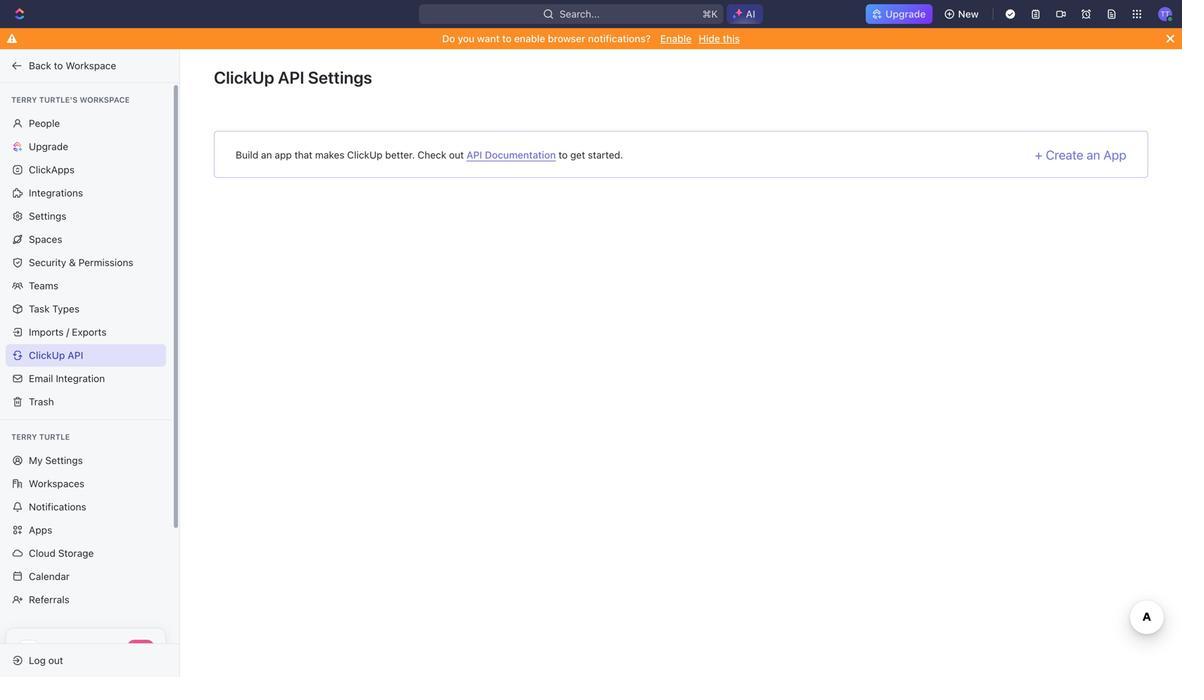 Task type: describe. For each thing, give the bounding box(es) containing it.
back to workspace
[[29, 60, 116, 71]]

+ create an app
[[1035, 147, 1127, 163]]

0 vertical spatial upgrade
[[886, 8, 926, 20]]

started.
[[588, 149, 623, 161]]

clickup api settings
[[214, 68, 372, 87]]

1 horizontal spatial out
[[449, 149, 464, 161]]

do
[[442, 33, 455, 44]]

settings link
[[6, 205, 166, 228]]

/
[[66, 327, 69, 338]]

terry for people
[[11, 95, 37, 105]]

task types
[[29, 303, 80, 315]]

hide
[[699, 33, 720, 44]]

task
[[29, 303, 50, 315]]

want
[[477, 33, 500, 44]]

1 vertical spatial upgrade link
[[6, 136, 166, 158]]

1 vertical spatial clickup
[[347, 149, 383, 161]]

enable
[[661, 33, 692, 44]]

terry turtle's workspace
[[11, 95, 130, 105]]

clickup for clickup api settings
[[214, 68, 274, 87]]

better.
[[385, 149, 415, 161]]

tt
[[1161, 10, 1170, 18]]

1 horizontal spatial upgrade link
[[866, 4, 933, 24]]

teams
[[29, 280, 58, 292]]

integrations
[[29, 187, 83, 199]]

out inside button
[[48, 655, 63, 667]]

spaces link
[[6, 228, 166, 251]]

documentation
[[485, 149, 556, 161]]

+
[[1035, 147, 1043, 163]]

this
[[723, 33, 740, 44]]

app
[[275, 149, 292, 161]]

my settings link
[[6, 450, 166, 472]]

workspaces
[[29, 478, 85, 490]]

referrals
[[29, 594, 70, 606]]

security & permissions
[[29, 257, 133, 269]]

api for clickup api
[[68, 350, 83, 361]]

1 horizontal spatial to
[[502, 33, 512, 44]]

build an app that makes clickup better. check out api documentation to get started.
[[236, 149, 623, 161]]

integration
[[56, 373, 105, 385]]

workspace for terry turtle's workspace
[[80, 95, 130, 105]]

app
[[1104, 147, 1127, 163]]

types
[[52, 303, 80, 315]]

you
[[458, 33, 475, 44]]

new
[[958, 8, 979, 20]]

terry turtle
[[11, 433, 70, 442]]

exports
[[72, 327, 107, 338]]

apps
[[29, 525, 52, 536]]

ai button
[[727, 4, 763, 24]]

1 horizontal spatial an
[[1087, 147, 1101, 163]]

build
[[236, 149, 258, 161]]

trash
[[29, 396, 54, 408]]

api documentation link
[[467, 149, 556, 162]]

makes
[[315, 149, 345, 161]]

do you want to enable browser notifications? enable hide this
[[442, 33, 740, 44]]

cloud storage
[[29, 548, 94, 560]]

search...
[[560, 8, 600, 20]]

turtle
[[39, 433, 70, 442]]

api for clickup api settings
[[278, 68, 304, 87]]

notifications link
[[6, 496, 166, 519]]

imports / exports link
[[6, 321, 166, 344]]

to inside button
[[54, 60, 63, 71]]

calendar link
[[6, 566, 166, 588]]

clickapps link
[[6, 159, 166, 181]]

people
[[29, 118, 60, 129]]

workspaces link
[[6, 473, 166, 496]]

cloud
[[29, 548, 56, 560]]

notifications
[[29, 502, 86, 513]]



Task type: vqa. For each thing, say whether or not it's contained in the screenshot.
'tree' in Sidebar navigation
no



Task type: locate. For each thing, give the bounding box(es) containing it.
2 horizontal spatial clickup
[[347, 149, 383, 161]]

1 horizontal spatial clickup
[[214, 68, 274, 87]]

tt button
[[1154, 3, 1177, 25]]

security & permissions link
[[6, 252, 166, 274]]

to left get
[[559, 149, 568, 161]]

1 vertical spatial terry
[[11, 433, 37, 442]]

people link
[[6, 112, 166, 135]]

ai
[[746, 8, 756, 20]]

1 vertical spatial upgrade
[[29, 141, 68, 152]]

referrals link
[[6, 589, 166, 612]]

apps link
[[6, 519, 166, 542]]

1 horizontal spatial api
[[278, 68, 304, 87]]

integrations link
[[6, 182, 166, 204]]

create
[[1046, 147, 1084, 163]]

teams link
[[6, 275, 166, 297]]

0 vertical spatial terry
[[11, 95, 37, 105]]

imports / exports
[[29, 327, 107, 338]]

email integration
[[29, 373, 105, 385]]

2 horizontal spatial api
[[467, 149, 482, 161]]

1 vertical spatial api
[[467, 149, 482, 161]]

cloud storage link
[[6, 543, 166, 565]]

2 terry from the top
[[11, 433, 37, 442]]

2 vertical spatial clickup
[[29, 350, 65, 361]]

1 vertical spatial settings
[[29, 210, 66, 222]]

imports
[[29, 327, 64, 338]]

browser
[[548, 33, 586, 44]]

terry for my settings
[[11, 433, 37, 442]]

to
[[502, 33, 512, 44], [54, 60, 63, 71], [559, 149, 568, 161]]

that
[[295, 149, 313, 161]]

trash link
[[6, 391, 166, 414]]

terry up my
[[11, 433, 37, 442]]

spaces
[[29, 234, 62, 245]]

terry up people
[[11, 95, 37, 105]]

log out button
[[6, 650, 168, 673]]

upgrade left 'new' button at the top of page
[[886, 8, 926, 20]]

&
[[69, 257, 76, 269]]

0 horizontal spatial upgrade
[[29, 141, 68, 152]]

clickup
[[214, 68, 274, 87], [347, 149, 383, 161], [29, 350, 65, 361]]

calendar
[[29, 571, 70, 583]]

turtle's
[[39, 95, 78, 105]]

1 vertical spatial out
[[48, 655, 63, 667]]

upgrade up clickapps
[[29, 141, 68, 152]]

0 vertical spatial to
[[502, 33, 512, 44]]

notifications?
[[588, 33, 651, 44]]

my
[[29, 455, 43, 467]]

0 vertical spatial clickup
[[214, 68, 274, 87]]

email
[[29, 373, 53, 385]]

1 vertical spatial workspace
[[80, 95, 130, 105]]

to right want
[[502, 33, 512, 44]]

0 horizontal spatial to
[[54, 60, 63, 71]]

back
[[29, 60, 51, 71]]

to right back
[[54, 60, 63, 71]]

task types link
[[6, 298, 166, 321]]

terry
[[11, 95, 37, 105], [11, 433, 37, 442]]

upgrade link
[[866, 4, 933, 24], [6, 136, 166, 158]]

workspace up terry turtle's workspace
[[66, 60, 116, 71]]

0 vertical spatial out
[[449, 149, 464, 161]]

settings
[[308, 68, 372, 87], [29, 210, 66, 222], [45, 455, 83, 467]]

permissions
[[79, 257, 133, 269]]

2 vertical spatial settings
[[45, 455, 83, 467]]

out
[[449, 149, 464, 161], [48, 655, 63, 667]]

clickup for clickup api
[[29, 350, 65, 361]]

workspace for back to workspace
[[66, 60, 116, 71]]

get
[[571, 149, 585, 161]]

security
[[29, 257, 66, 269]]

check
[[418, 149, 447, 161]]

0 horizontal spatial clickup
[[29, 350, 65, 361]]

log out
[[29, 655, 63, 667]]

1 horizontal spatial upgrade
[[886, 8, 926, 20]]

0 vertical spatial workspace
[[66, 60, 116, 71]]

clickapps
[[29, 164, 75, 176]]

api
[[278, 68, 304, 87], [467, 149, 482, 161], [68, 350, 83, 361]]

clickup api
[[29, 350, 83, 361]]

0 vertical spatial upgrade link
[[866, 4, 933, 24]]

my settings
[[29, 455, 83, 467]]

0 horizontal spatial an
[[261, 149, 272, 161]]

an
[[1087, 147, 1101, 163], [261, 149, 272, 161]]

1 vertical spatial to
[[54, 60, 63, 71]]

enable
[[514, 33, 545, 44]]

0 horizontal spatial api
[[68, 350, 83, 361]]

0 vertical spatial api
[[278, 68, 304, 87]]

storage
[[58, 548, 94, 560]]

out right log
[[48, 655, 63, 667]]

0 vertical spatial settings
[[308, 68, 372, 87]]

workspace up people "link" at the left top of page
[[80, 95, 130, 105]]

upgrade
[[886, 8, 926, 20], [29, 141, 68, 152]]

back to workspace button
[[6, 55, 167, 77]]

0 horizontal spatial upgrade link
[[6, 136, 166, 158]]

⌘k
[[703, 8, 718, 20]]

2 vertical spatial to
[[559, 149, 568, 161]]

upgrade link down people "link" at the left top of page
[[6, 136, 166, 158]]

clickup api link
[[6, 345, 166, 367]]

email integration link
[[6, 368, 166, 390]]

new button
[[939, 3, 988, 25]]

log
[[29, 655, 46, 667]]

out right check
[[449, 149, 464, 161]]

workspace
[[66, 60, 116, 71], [80, 95, 130, 105]]

workspace inside button
[[66, 60, 116, 71]]

0 horizontal spatial out
[[48, 655, 63, 667]]

upgrade link left 'new' button at the top of page
[[866, 4, 933, 24]]

2 vertical spatial api
[[68, 350, 83, 361]]

1 terry from the top
[[11, 95, 37, 105]]

2 horizontal spatial to
[[559, 149, 568, 161]]



